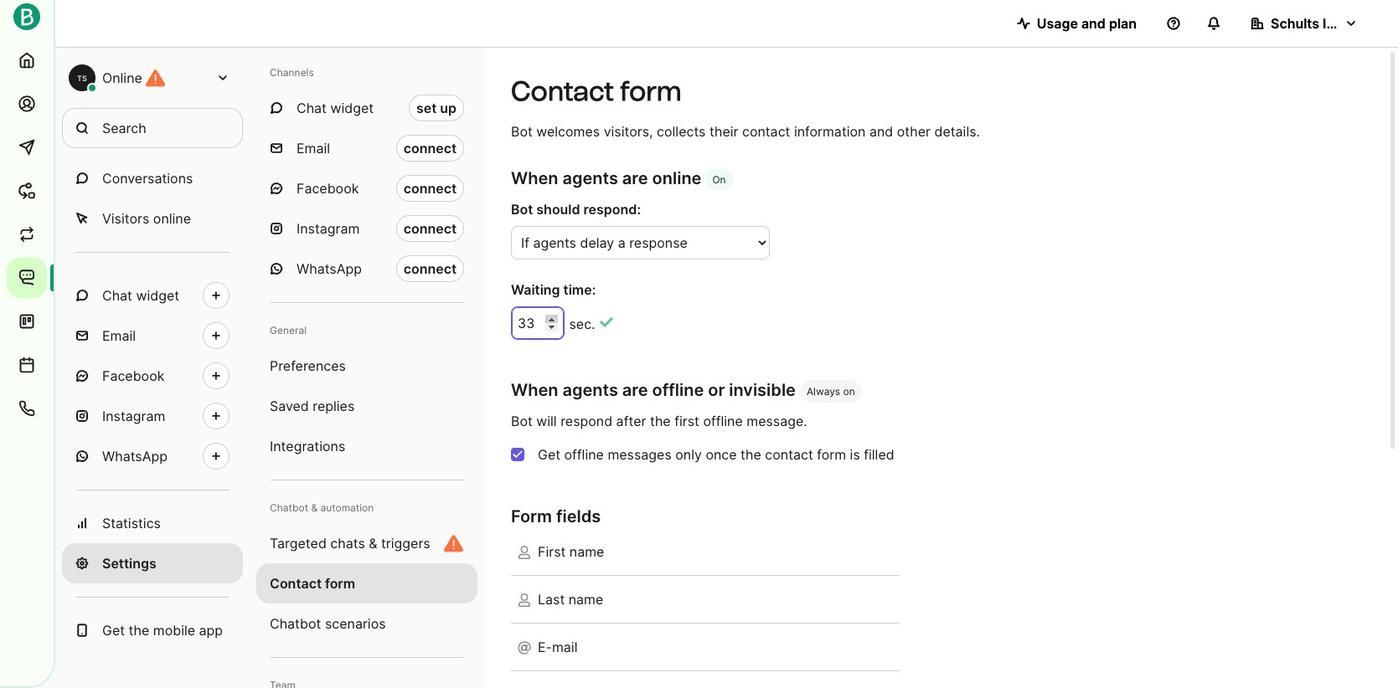 Task type: vqa. For each thing, say whether or not it's contained in the screenshot.
the Jacob Simon
no



Task type: describe. For each thing, give the bounding box(es) containing it.
set
[[416, 100, 437, 116]]

1 horizontal spatial facebook
[[297, 180, 359, 197]]

2 vertical spatial offline
[[564, 447, 604, 464]]

integrations
[[270, 438, 345, 455]]

plan
[[1109, 15, 1137, 32]]

online
[[102, 70, 142, 86]]

first
[[538, 544, 566, 561]]

facebook link
[[62, 356, 243, 396]]

time:
[[564, 282, 596, 298]]

sec.
[[569, 316, 595, 333]]

contact form link
[[256, 564, 478, 604]]

1 horizontal spatial whatsapp
[[297, 261, 362, 277]]

collects
[[657, 123, 706, 140]]

inc
[[1323, 15, 1343, 32]]

always
[[807, 386, 841, 398]]

bot should respond:
[[511, 201, 641, 218]]

last name
[[538, 592, 604, 609]]

saved replies link
[[256, 386, 478, 426]]

invisible
[[729, 381, 796, 401]]

when for when agents are online
[[511, 168, 558, 189]]

their
[[710, 123, 739, 140]]

search
[[102, 120, 146, 137]]

instagram link
[[62, 396, 243, 437]]

first name button
[[511, 529, 900, 576]]

integrations link
[[256, 426, 478, 467]]

schults
[[1271, 15, 1320, 32]]

visitors,
[[604, 123, 653, 140]]

1 horizontal spatial &
[[369, 535, 377, 552]]

settings link
[[62, 544, 243, 584]]

or
[[708, 381, 725, 401]]

1 vertical spatial facebook
[[102, 368, 165, 385]]

whatsapp link
[[62, 437, 243, 477]]

fields
[[556, 507, 601, 527]]

schults inc
[[1271, 15, 1343, 32]]

0 horizontal spatial chat
[[102, 287, 132, 304]]

automation
[[320, 502, 374, 514]]

0 horizontal spatial the
[[129, 623, 149, 639]]

messages
[[608, 447, 672, 464]]

should
[[536, 201, 580, 218]]

0 horizontal spatial whatsapp
[[102, 448, 168, 465]]

when for when agents are offline or invisible
[[511, 381, 558, 401]]

1 vertical spatial form
[[817, 447, 846, 464]]

get the mobile app link
[[62, 611, 243, 651]]

0 vertical spatial widget
[[330, 100, 374, 116]]

0 vertical spatial chat
[[297, 100, 327, 116]]

name for last name
[[569, 592, 604, 609]]

e-
[[538, 640, 552, 656]]

0 vertical spatial form
[[620, 75, 682, 107]]

mail
[[552, 640, 578, 656]]

get offline messages only once the contact form is filled
[[538, 447, 895, 464]]

search link
[[62, 108, 243, 148]]

form
[[511, 507, 552, 527]]

1 horizontal spatial contact
[[511, 75, 614, 107]]

chatbot for chatbot scenarios
[[270, 616, 321, 633]]

0 vertical spatial offline
[[652, 381, 704, 401]]

waiting time:
[[511, 282, 596, 298]]

form fields
[[511, 507, 601, 527]]

filled
[[864, 447, 895, 464]]

triggers
[[381, 535, 430, 552]]

mobile
[[153, 623, 195, 639]]

get the mobile app
[[102, 623, 223, 639]]

0 vertical spatial contact
[[742, 123, 790, 140]]

email link
[[62, 316, 243, 356]]

1 horizontal spatial email
[[297, 140, 330, 157]]

1 vertical spatial instagram
[[102, 408, 165, 425]]

name for first name
[[570, 544, 604, 561]]

chatbot for chatbot & automation
[[270, 502, 308, 514]]

chatbot scenarios
[[270, 616, 386, 633]]

e-mail
[[538, 640, 578, 656]]

1 vertical spatial offline
[[703, 413, 743, 430]]

visitors online link
[[62, 199, 243, 239]]

bot for bot will respond after the first offline message.
[[511, 413, 533, 430]]

bot will respond after the first offline message.
[[511, 413, 807, 430]]

connect for whatsapp
[[404, 261, 457, 277]]

0 horizontal spatial contact
[[270, 576, 322, 592]]

is
[[850, 447, 860, 464]]

1 vertical spatial chat widget
[[102, 287, 179, 304]]

and inside usage and plan button
[[1082, 15, 1106, 32]]

statistics link
[[62, 504, 243, 544]]

scenarios
[[325, 616, 386, 633]]

app
[[199, 623, 223, 639]]

usage and plan button
[[1004, 7, 1150, 40]]

on
[[843, 386, 855, 398]]

once
[[706, 447, 737, 464]]

conversations link
[[62, 158, 243, 199]]

general
[[270, 324, 307, 337]]

chatbot scenarios link
[[256, 604, 478, 644]]

0 horizontal spatial form
[[325, 576, 355, 592]]

replies
[[313, 398, 355, 415]]

visitors
[[102, 210, 149, 227]]

up
[[440, 100, 457, 116]]

1 vertical spatial the
[[741, 447, 761, 464]]

connect for facebook
[[404, 180, 457, 197]]

first name
[[538, 544, 604, 561]]



Task type: locate. For each thing, give the bounding box(es) containing it.
0 horizontal spatial email
[[102, 328, 136, 344]]

the left mobile
[[129, 623, 149, 639]]

message.
[[747, 413, 807, 430]]

targeted chats & triggers link
[[256, 524, 478, 564]]

1 horizontal spatial online
[[652, 168, 702, 189]]

offline
[[652, 381, 704, 401], [703, 413, 743, 430], [564, 447, 604, 464]]

settings
[[102, 556, 156, 572]]

2 when from the top
[[511, 381, 558, 401]]

bot left welcomes
[[511, 123, 533, 140]]

saved
[[270, 398, 309, 415]]

1 vertical spatial email
[[102, 328, 136, 344]]

2 chatbot from the top
[[270, 616, 321, 633]]

targeted
[[270, 535, 327, 552]]

0 horizontal spatial get
[[102, 623, 125, 639]]

bot
[[511, 123, 533, 140], [511, 201, 533, 218], [511, 413, 533, 430]]

0 vertical spatial the
[[650, 413, 671, 430]]

agents for online
[[563, 168, 618, 189]]

0 vertical spatial contact form
[[511, 75, 682, 107]]

facebook
[[297, 180, 359, 197], [102, 368, 165, 385]]

1 horizontal spatial instagram
[[297, 220, 360, 237]]

1 chatbot from the top
[[270, 502, 308, 514]]

1 vertical spatial chatbot
[[270, 616, 321, 633]]

saved replies
[[270, 398, 355, 415]]

form up "visitors,"
[[620, 75, 682, 107]]

0 horizontal spatial &
[[311, 502, 318, 514]]

contact
[[511, 75, 614, 107], [270, 576, 322, 592]]

0 vertical spatial chatbot
[[270, 502, 308, 514]]

will
[[536, 413, 557, 430]]

after
[[616, 413, 646, 430]]

1 horizontal spatial contact form
[[511, 75, 682, 107]]

0 vertical spatial facebook
[[297, 180, 359, 197]]

0 vertical spatial are
[[622, 168, 648, 189]]

details.
[[935, 123, 980, 140]]

Waiting time: number field
[[511, 307, 565, 340]]

widget left set
[[330, 100, 374, 116]]

preferences link
[[256, 346, 478, 386]]

0 vertical spatial name
[[570, 544, 604, 561]]

1 vertical spatial contact
[[765, 447, 813, 464]]

form down chats
[[325, 576, 355, 592]]

are
[[622, 168, 648, 189], [622, 381, 648, 401]]

chatbot & automation
[[270, 502, 374, 514]]

chat
[[297, 100, 327, 116], [102, 287, 132, 304]]

widget
[[330, 100, 374, 116], [136, 287, 179, 304]]

are up after
[[622, 381, 648, 401]]

agents for offline
[[563, 381, 618, 401]]

2 vertical spatial the
[[129, 623, 149, 639]]

are for online
[[622, 168, 648, 189]]

online left on
[[652, 168, 702, 189]]

1 agents from the top
[[563, 168, 618, 189]]

0 vertical spatial chat widget
[[297, 100, 374, 116]]

get
[[538, 447, 561, 464], [102, 623, 125, 639]]

information
[[794, 123, 866, 140]]

always on
[[807, 386, 855, 398]]

welcomes
[[536, 123, 600, 140]]

0 horizontal spatial and
[[870, 123, 893, 140]]

contact
[[742, 123, 790, 140], [765, 447, 813, 464]]

schults inc button
[[1238, 7, 1372, 40]]

online
[[652, 168, 702, 189], [153, 210, 191, 227]]

0 horizontal spatial facebook
[[102, 368, 165, 385]]

& right chats
[[369, 535, 377, 552]]

get left mobile
[[102, 623, 125, 639]]

email down chat widget link
[[102, 328, 136, 344]]

0 vertical spatial whatsapp
[[297, 261, 362, 277]]

first
[[675, 413, 700, 430]]

offline up first
[[652, 381, 704, 401]]

whatsapp up general
[[297, 261, 362, 277]]

agents up respond
[[563, 381, 618, 401]]

1 horizontal spatial chat widget
[[297, 100, 374, 116]]

1 horizontal spatial widget
[[330, 100, 374, 116]]

chats
[[330, 535, 365, 552]]

2 vertical spatial form
[[325, 576, 355, 592]]

0 vertical spatial online
[[652, 168, 702, 189]]

preferences
[[270, 358, 346, 375]]

1 when from the top
[[511, 168, 558, 189]]

contact right their on the right top of page
[[742, 123, 790, 140]]

contact down the message.
[[765, 447, 813, 464]]

usage
[[1037, 15, 1078, 32]]

0 horizontal spatial chat widget
[[102, 287, 179, 304]]

when agents are offline or invisible
[[511, 381, 796, 401]]

contact form up welcomes
[[511, 75, 682, 107]]

last
[[538, 592, 565, 609]]

e-mail button
[[511, 625, 900, 671]]

connect for email
[[404, 140, 457, 157]]

waiting
[[511, 282, 560, 298]]

1 vertical spatial when
[[511, 381, 558, 401]]

and left plan
[[1082, 15, 1106, 32]]

agents up bot should respond:
[[563, 168, 618, 189]]

targeted chats & triggers
[[270, 535, 430, 552]]

offline down 'or'
[[703, 413, 743, 430]]

1 horizontal spatial get
[[538, 447, 561, 464]]

bot for bot should respond:
[[511, 201, 533, 218]]

1 vertical spatial and
[[870, 123, 893, 140]]

email inside the email link
[[102, 328, 136, 344]]

0 vertical spatial get
[[538, 447, 561, 464]]

4 connect from the top
[[404, 261, 457, 277]]

statistics
[[102, 515, 161, 532]]

get for get the mobile app
[[102, 623, 125, 639]]

1 vertical spatial online
[[153, 210, 191, 227]]

channels
[[270, 66, 314, 79]]

last name button
[[511, 577, 900, 624]]

agents
[[563, 168, 618, 189], [563, 381, 618, 401]]

only
[[676, 447, 702, 464]]

usage and plan
[[1037, 15, 1137, 32]]

1 vertical spatial whatsapp
[[102, 448, 168, 465]]

1 vertical spatial get
[[102, 623, 125, 639]]

0 vertical spatial when
[[511, 168, 558, 189]]

1 are from the top
[[622, 168, 648, 189]]

1 vertical spatial bot
[[511, 201, 533, 218]]

set up
[[416, 100, 457, 116]]

0 vertical spatial agents
[[563, 168, 618, 189]]

respond:
[[584, 201, 641, 218]]

0 vertical spatial and
[[1082, 15, 1106, 32]]

conversations
[[102, 170, 193, 187]]

0 horizontal spatial online
[[153, 210, 191, 227]]

name right last
[[569, 592, 604, 609]]

1 horizontal spatial chat
[[297, 100, 327, 116]]

2 horizontal spatial form
[[817, 447, 846, 464]]

name
[[570, 544, 604, 561], [569, 592, 604, 609]]

0 horizontal spatial widget
[[136, 287, 179, 304]]

connect for instagram
[[404, 220, 457, 237]]

chat up the email link
[[102, 287, 132, 304]]

1 vertical spatial contact form
[[270, 576, 355, 592]]

0 vertical spatial email
[[297, 140, 330, 157]]

bot left will
[[511, 413, 533, 430]]

get inside get the mobile app link
[[102, 623, 125, 639]]

when
[[511, 168, 558, 189], [511, 381, 558, 401]]

0 vertical spatial bot
[[511, 123, 533, 140]]

1 vertical spatial contact
[[270, 576, 322, 592]]

3 connect from the top
[[404, 220, 457, 237]]

offline down respond
[[564, 447, 604, 464]]

2 bot from the top
[[511, 201, 533, 218]]

ts
[[77, 73, 87, 83]]

bot left should
[[511, 201, 533, 218]]

0 vertical spatial &
[[311, 502, 318, 514]]

bot welcomes visitors, collects their contact information and other details.
[[511, 123, 980, 140]]

on
[[713, 173, 726, 186]]

& left automation
[[311, 502, 318, 514]]

chatbot inside chatbot scenarios link
[[270, 616, 321, 633]]

1 vertical spatial are
[[622, 381, 648, 401]]

visitors online
[[102, 210, 191, 227]]

0 vertical spatial instagram
[[297, 220, 360, 237]]

when up will
[[511, 381, 558, 401]]

when up should
[[511, 168, 558, 189]]

widget inside chat widget link
[[136, 287, 179, 304]]

1 horizontal spatial the
[[650, 413, 671, 430]]

bot for bot welcomes visitors, collects their contact information and other details.
[[511, 123, 533, 140]]

chat widget link
[[62, 276, 243, 316]]

online down conversations link
[[153, 210, 191, 227]]

2 horizontal spatial the
[[741, 447, 761, 464]]

1 vertical spatial widget
[[136, 287, 179, 304]]

the
[[650, 413, 671, 430], [741, 447, 761, 464], [129, 623, 149, 639]]

whatsapp
[[297, 261, 362, 277], [102, 448, 168, 465]]

contact form down 'targeted'
[[270, 576, 355, 592]]

chatbot left scenarios
[[270, 616, 321, 633]]

and left "other"
[[870, 123, 893, 140]]

1 bot from the top
[[511, 123, 533, 140]]

1 vertical spatial name
[[569, 592, 604, 609]]

2 agents from the top
[[563, 381, 618, 401]]

1 vertical spatial &
[[369, 535, 377, 552]]

instagram
[[297, 220, 360, 237], [102, 408, 165, 425]]

are up respond:
[[622, 168, 648, 189]]

contact down 'targeted'
[[270, 576, 322, 592]]

1 vertical spatial chat
[[102, 287, 132, 304]]

widget up the email link
[[136, 287, 179, 304]]

when agents are online
[[511, 168, 702, 189]]

respond
[[561, 413, 613, 430]]

1 connect from the top
[[404, 140, 457, 157]]

2 are from the top
[[622, 381, 648, 401]]

1 vertical spatial agents
[[563, 381, 618, 401]]

form left 'is' on the bottom right
[[817, 447, 846, 464]]

1 horizontal spatial form
[[620, 75, 682, 107]]

whatsapp down instagram link
[[102, 448, 168, 465]]

other
[[897, 123, 931, 140]]

0 horizontal spatial instagram
[[102, 408, 165, 425]]

chat widget
[[297, 100, 374, 116], [102, 287, 179, 304]]

chat widget up the email link
[[102, 287, 179, 304]]

chatbot
[[270, 502, 308, 514], [270, 616, 321, 633]]

get down will
[[538, 447, 561, 464]]

2 connect from the top
[[404, 180, 457, 197]]

get for get offline messages only once the contact form is filled
[[538, 447, 561, 464]]

0 vertical spatial contact
[[511, 75, 614, 107]]

chat down channels
[[297, 100, 327, 116]]

chatbot up 'targeted'
[[270, 502, 308, 514]]

chat widget down channels
[[297, 100, 374, 116]]

email down channels
[[297, 140, 330, 157]]

name right 'first'
[[570, 544, 604, 561]]

3 bot from the top
[[511, 413, 533, 430]]

0 horizontal spatial contact form
[[270, 576, 355, 592]]

1 horizontal spatial and
[[1082, 15, 1106, 32]]

contact up welcomes
[[511, 75, 614, 107]]

form
[[620, 75, 682, 107], [817, 447, 846, 464], [325, 576, 355, 592]]

are for offline
[[622, 381, 648, 401]]

the right once
[[741, 447, 761, 464]]

2 vertical spatial bot
[[511, 413, 533, 430]]

connect
[[404, 140, 457, 157], [404, 180, 457, 197], [404, 220, 457, 237], [404, 261, 457, 277]]

the left first
[[650, 413, 671, 430]]



